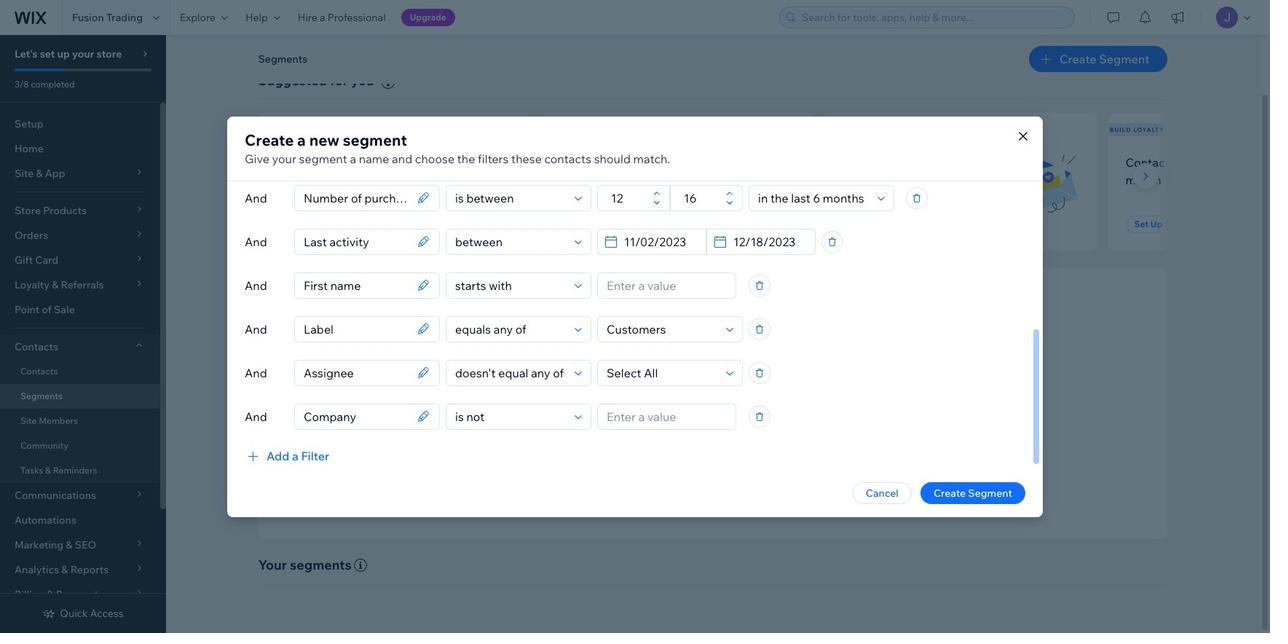 Task type: describe. For each thing, give the bounding box(es) containing it.
site
[[20, 415, 37, 426]]

set for potential customers who haven't made a purchase yet
[[568, 219, 582, 229]]

tasks
[[20, 465, 43, 476]]

new subscribers
[[260, 126, 328, 133]]

the inside create a new segment give your segment a name and choose the filters these contacts should match.
[[457, 151, 475, 166]]

completed
[[31, 79, 75, 90]]

set up segment for clicked
[[851, 219, 920, 229]]

contacts inside the 'new contacts who recently subscribed to your mailing list'
[[303, 155, 351, 170]]

Search for tools, apps, help & more... field
[[798, 7, 1070, 28]]

help button
[[237, 0, 289, 35]]

4 set from the left
[[1135, 219, 1149, 229]]

create inside reach the right target audience create specific groups of contacts that update automatically send personalized email campaigns to drive sales and build trust
[[568, 412, 600, 425]]

0 vertical spatial segment
[[343, 130, 407, 149]]

haven't
[[559, 172, 599, 187]]

to inside reach the right target audience create specific groups of contacts that update automatically send personalized email campaigns to drive sales and build trust
[[741, 432, 751, 445]]

these
[[511, 151, 542, 166]]

community link
[[0, 433, 160, 458]]

drive
[[753, 432, 777, 445]]

and for third choose a condition field
[[245, 278, 267, 292]]

th
[[1263, 155, 1270, 170]]

set up segment button for clicked
[[842, 216, 928, 233]]

reach
[[616, 390, 654, 407]]

contacts button
[[0, 334, 160, 359]]

build
[[1110, 126, 1132, 133]]

segment for subscribed's "set up segment" button
[[315, 219, 353, 229]]

4 set up segment from the left
[[1135, 219, 1203, 229]]

add a filter
[[267, 448, 329, 463]]

fusion
[[72, 11, 104, 24]]

and for first choose a condition field
[[245, 190, 267, 205]]

1 vertical spatial segment
[[299, 151, 347, 166]]

3/8
[[15, 79, 29, 90]]

of inside sidebar element
[[42, 303, 52, 316]]

segment for made "set up segment" button
[[598, 219, 636, 229]]

contacts inside contacts with a birthday th
[[1126, 155, 1176, 170]]

sales
[[779, 432, 803, 445]]

tasks & reminders
[[20, 465, 97, 476]]

target
[[713, 390, 751, 407]]

a left new
[[297, 130, 306, 149]]

active
[[842, 155, 877, 170]]

quick access button
[[42, 607, 124, 620]]

audience
[[754, 390, 810, 407]]

should
[[594, 151, 631, 166]]

active email subscribers who clicked on your campaign
[[842, 155, 1002, 187]]

match.
[[633, 151, 670, 166]]

set for new contacts who recently subscribed to your mailing list
[[284, 219, 299, 229]]

your inside create a new segment give your segment a name and choose the filters these contacts should match.
[[272, 151, 296, 166]]

segments link
[[0, 384, 160, 409]]

your inside sidebar element
[[72, 47, 94, 60]]

11/02/2023 field
[[620, 229, 701, 254]]

campaign
[[928, 172, 982, 187]]

setup link
[[0, 111, 160, 136]]

your inside the 'new contacts who recently subscribed to your mailing list'
[[354, 172, 378, 187]]

your
[[258, 556, 287, 573]]

enter a value field for 6th choose a condition field from the top of the page
[[602, 404, 731, 429]]

loyalty
[[1134, 126, 1165, 133]]

that
[[733, 412, 752, 425]]

for
[[330, 72, 348, 89]]

point of sale link
[[0, 297, 160, 322]]

filters
[[478, 151, 509, 166]]

give
[[245, 151, 270, 166]]

choose
[[415, 151, 455, 166]]

a inside potential customers who haven't made a purchase yet
[[635, 172, 642, 187]]

yet
[[698, 172, 715, 187]]

add a filter button
[[245, 447, 329, 464]]

site members link
[[0, 409, 160, 433]]

and for fifth choose a condition field from the top of the page
[[245, 365, 267, 380]]

hire
[[298, 11, 318, 24]]

made
[[602, 172, 633, 187]]

Select an option field
[[754, 185, 873, 210]]

set up segment for made
[[568, 219, 636, 229]]

upgrade
[[410, 12, 446, 23]]

on
[[884, 172, 898, 187]]

let's
[[15, 47, 38, 60]]

5 choose a condition field from the top
[[451, 360, 570, 385]]

members
[[39, 415, 78, 426]]

segments
[[290, 556, 352, 573]]

add
[[267, 448, 289, 463]]

build loyalty
[[1110, 126, 1165, 133]]

2 select options field from the top
[[602, 360, 722, 385]]

quick
[[60, 607, 88, 620]]

12/18/2023 field
[[729, 229, 811, 254]]

2 choose a condition field from the top
[[451, 229, 570, 254]]

email inside active email subscribers who clicked on your campaign
[[880, 155, 910, 170]]

groups
[[641, 412, 675, 425]]

personalized
[[595, 432, 656, 445]]

cancel
[[866, 486, 899, 499]]

cancel button
[[853, 482, 912, 504]]

point of sale
[[15, 303, 75, 316]]

new contacts who recently subscribed to your mailing list
[[276, 155, 440, 187]]

set up segment button for made
[[559, 216, 645, 233]]

trust
[[852, 432, 874, 445]]

send
[[568, 432, 593, 445]]

create a new segment give your segment a name and choose the filters these contacts should match.
[[245, 130, 670, 166]]

to inside the 'new contacts who recently subscribed to your mailing list'
[[340, 172, 351, 187]]

name
[[359, 151, 389, 166]]

contacts for contacts dropdown button
[[15, 340, 58, 353]]

segments for the segments link
[[20, 390, 63, 401]]

explore
[[180, 11, 216, 24]]

fusion trading
[[72, 11, 143, 24]]

hire a professional link
[[289, 0, 395, 35]]

potential customers who haven't made a purchase yet
[[559, 155, 715, 187]]

community
[[20, 440, 69, 451]]

your inside active email subscribers who clicked on your campaign
[[900, 172, 925, 187]]

subscribers inside active email subscribers who clicked on your campaign
[[912, 155, 976, 170]]



Task type: vqa. For each thing, say whether or not it's contained in the screenshot.
top Inventory
no



Task type: locate. For each thing, give the bounding box(es) containing it.
recently
[[379, 155, 424, 170]]

who inside potential customers who haven't made a purchase yet
[[671, 155, 694, 170]]

segment for clicked's "set up segment" button
[[881, 219, 920, 229]]

1 set up segment from the left
[[284, 219, 353, 229]]

3 who from the left
[[979, 155, 1002, 170]]

1 enter a value field from the top
[[602, 273, 731, 298]]

of left sale
[[42, 303, 52, 316]]

and up mailing at the left top of the page
[[392, 151, 412, 166]]

contacts inside reach the right target audience create specific groups of contacts that update automatically send personalized email campaigns to drive sales and build trust
[[689, 412, 730, 425]]

1 vertical spatial and
[[805, 432, 823, 445]]

email inside reach the right target audience create specific groups of contacts that update automatically send personalized email campaigns to drive sales and build trust
[[658, 432, 684, 445]]

set up segment button
[[276, 216, 362, 233], [559, 216, 645, 233], [842, 216, 928, 233], [1126, 216, 1212, 233]]

customers
[[611, 155, 669, 170]]

sale
[[54, 303, 75, 316]]

3 up from the left
[[867, 219, 879, 229]]

1 vertical spatial segments
[[20, 390, 63, 401]]

list containing new contacts who recently subscribed to your mailing list
[[255, 113, 1270, 251]]

build
[[826, 432, 849, 445]]

segments for segments "button"
[[258, 52, 308, 66]]

of down right at the bottom right of page
[[677, 412, 687, 425]]

set up segment down contacts with a birthday th
[[1135, 219, 1203, 229]]

0 vertical spatial the
[[457, 151, 475, 166]]

professional
[[328, 11, 386, 24]]

of
[[42, 303, 52, 316], [677, 412, 687, 425]]

quick access
[[60, 607, 124, 620]]

your down name
[[354, 172, 378, 187]]

upgrade button
[[401, 9, 455, 26]]

0 vertical spatial new
[[260, 126, 276, 133]]

0 vertical spatial to
[[340, 172, 351, 187]]

up down contacts with a birthday th
[[1151, 219, 1163, 229]]

1 vertical spatial enter a value field
[[602, 404, 731, 429]]

and inside reach the right target audience create specific groups of contacts that update automatically send personalized email campaigns to drive sales and build trust
[[805, 432, 823, 445]]

2 enter a value field from the top
[[602, 404, 731, 429]]

filter
[[301, 448, 329, 463]]

3 set from the left
[[851, 219, 866, 229]]

your right give
[[272, 151, 296, 166]]

segment up name
[[343, 130, 407, 149]]

1 vertical spatial create segment
[[934, 486, 1013, 499]]

your right on
[[900, 172, 925, 187]]

contacts down contacts dropdown button
[[20, 366, 58, 377]]

up
[[57, 47, 70, 60]]

new inside the 'new contacts who recently subscribed to your mailing list'
[[276, 155, 300, 170]]

a left name
[[350, 151, 356, 166]]

and down automatically
[[805, 432, 823, 445]]

email
[[880, 155, 910, 170], [658, 432, 684, 445]]

set up segment button for subscribed
[[276, 216, 362, 233]]

0 horizontal spatial email
[[658, 432, 684, 445]]

update
[[754, 412, 788, 425]]

1 select options field from the top
[[602, 317, 722, 341]]

contacts with a birthday th
[[1126, 155, 1270, 187]]

4 choose a condition field from the top
[[451, 317, 570, 341]]

set up segment button down on
[[842, 216, 928, 233]]

0 horizontal spatial contacts
[[303, 155, 351, 170]]

3/8 completed
[[15, 79, 75, 90]]

To text field
[[680, 185, 722, 210]]

new up subscribed
[[276, 155, 300, 170]]

your
[[72, 47, 94, 60], [272, 151, 296, 166], [354, 172, 378, 187], [900, 172, 925, 187]]

enter a value field for third choose a condition field
[[602, 273, 731, 298]]

set
[[40, 47, 55, 60]]

0 vertical spatial segments
[[258, 52, 308, 66]]

segments up "site members"
[[20, 390, 63, 401]]

3 and from the top
[[245, 278, 267, 292]]

right
[[680, 390, 710, 407]]

list
[[424, 172, 440, 187]]

segment
[[1099, 52, 1150, 66], [315, 219, 353, 229], [598, 219, 636, 229], [881, 219, 920, 229], [1165, 219, 1203, 229], [968, 486, 1013, 499]]

1 horizontal spatial segments
[[258, 52, 308, 66]]

enter a value field down 11/02/2023 'field'
[[602, 273, 731, 298]]

1 vertical spatial of
[[677, 412, 687, 425]]

contacts
[[1126, 155, 1176, 170], [15, 340, 58, 353], [20, 366, 58, 377]]

to
[[340, 172, 351, 187], [741, 432, 751, 445]]

0 horizontal spatial of
[[42, 303, 52, 316]]

help
[[245, 11, 268, 24]]

segments button
[[251, 48, 315, 70]]

reach the right target audience create specific groups of contacts that update automatically send personalized email campaigns to drive sales and build trust
[[568, 390, 874, 445]]

set up segment button down contacts with a birthday th
[[1126, 216, 1212, 233]]

set up segment down subscribed
[[284, 219, 353, 229]]

new
[[309, 130, 339, 149]]

Choose a condition field
[[451, 185, 570, 210], [451, 229, 570, 254], [451, 273, 570, 298], [451, 317, 570, 341], [451, 360, 570, 385], [451, 404, 570, 429]]

who for your
[[353, 155, 376, 170]]

1 set from the left
[[284, 219, 299, 229]]

who inside the 'new contacts who recently subscribed to your mailing list'
[[353, 155, 376, 170]]

contacts inside contacts 'link'
[[20, 366, 58, 377]]

1 vertical spatial the
[[657, 390, 677, 407]]

6 and from the top
[[245, 409, 267, 424]]

1 horizontal spatial create segment button
[[1029, 46, 1167, 72]]

and for 5th choose a condition field from the bottom of the page
[[245, 234, 267, 249]]

contacts inside contacts dropdown button
[[15, 340, 58, 353]]

3 choose a condition field from the top
[[451, 273, 570, 298]]

1 vertical spatial select options field
[[602, 360, 722, 385]]

your right up on the left top of the page
[[72, 47, 94, 60]]

4 set up segment button from the left
[[1126, 216, 1212, 233]]

to right subscribed
[[340, 172, 351, 187]]

contacts inside create a new segment give your segment a name and choose the filters these contacts should match.
[[544, 151, 592, 166]]

0 vertical spatial subscribers
[[278, 126, 328, 133]]

set up segment button down from text field
[[559, 216, 645, 233]]

2 set from the left
[[568, 219, 582, 229]]

a down customers
[[635, 172, 642, 187]]

1 horizontal spatial contacts
[[544, 151, 592, 166]]

who left recently
[[353, 155, 376, 170]]

create inside create a new segment give your segment a name and choose the filters these contacts should match.
[[245, 130, 294, 149]]

segments inside "button"
[[258, 52, 308, 66]]

up
[[301, 219, 313, 229], [584, 219, 596, 229], [867, 219, 879, 229], [1151, 219, 1163, 229]]

1 up from the left
[[301, 219, 313, 229]]

set up segment down on
[[851, 219, 920, 229]]

set up segment
[[284, 219, 353, 229], [568, 219, 636, 229], [851, 219, 920, 229], [1135, 219, 1203, 229]]

Select options field
[[602, 317, 722, 341], [602, 360, 722, 385]]

create segment button for cancel
[[921, 482, 1026, 504]]

a inside hire a professional link
[[320, 11, 325, 24]]

store
[[96, 47, 122, 60]]

0 horizontal spatial create segment
[[934, 486, 1013, 499]]

2 horizontal spatial who
[[979, 155, 1002, 170]]

up for subscribed
[[301, 219, 313, 229]]

suggested
[[258, 72, 327, 89]]

1 horizontal spatial email
[[880, 155, 910, 170]]

0 horizontal spatial segments
[[20, 390, 63, 401]]

home link
[[0, 136, 160, 161]]

0 vertical spatial select options field
[[602, 317, 722, 341]]

a inside add a filter button
[[292, 448, 299, 463]]

sidebar element
[[0, 35, 166, 633]]

a right add
[[292, 448, 299, 463]]

1 vertical spatial create segment button
[[921, 482, 1026, 504]]

segments inside sidebar element
[[20, 390, 63, 401]]

home
[[15, 142, 44, 155]]

potential
[[559, 155, 608, 170]]

campaigns
[[686, 432, 738, 445]]

hire a professional
[[298, 11, 386, 24]]

0 horizontal spatial and
[[392, 151, 412, 166]]

email up on
[[880, 155, 910, 170]]

and for third choose a condition field from the bottom of the page
[[245, 322, 267, 336]]

1 choose a condition field from the top
[[451, 185, 570, 210]]

mailing
[[381, 172, 421, 187]]

a right with
[[1205, 155, 1211, 170]]

point
[[15, 303, 40, 316]]

2 and from the top
[[245, 234, 267, 249]]

up for made
[[584, 219, 596, 229]]

create segment
[[1060, 52, 1150, 66], [934, 486, 1013, 499]]

set for active email subscribers who clicked on your campaign
[[851, 219, 866, 229]]

new for new contacts who recently subscribed to your mailing list
[[276, 155, 300, 170]]

enter a value field up 'personalized'
[[602, 404, 731, 429]]

segments up suggested
[[258, 52, 308, 66]]

None field
[[299, 185, 413, 210], [299, 229, 413, 254], [299, 273, 413, 298], [299, 317, 413, 341], [299, 360, 413, 385], [299, 404, 413, 429], [299, 185, 413, 210], [299, 229, 413, 254], [299, 273, 413, 298], [299, 317, 413, 341], [299, 360, 413, 385], [299, 404, 413, 429]]

who
[[353, 155, 376, 170], [671, 155, 694, 170], [979, 155, 1002, 170]]

suggested for you
[[258, 72, 374, 89]]

5 and from the top
[[245, 365, 267, 380]]

the up groups
[[657, 390, 677, 407]]

who up purchase at top right
[[671, 155, 694, 170]]

trading
[[106, 11, 143, 24]]

&
[[45, 465, 51, 476]]

1 vertical spatial new
[[276, 155, 300, 170]]

0 horizontal spatial subscribers
[[278, 126, 328, 133]]

the inside reach the right target audience create specific groups of contacts that update automatically send personalized email campaigns to drive sales and build trust
[[657, 390, 677, 407]]

the left filters
[[457, 151, 475, 166]]

new for new subscribers
[[260, 126, 276, 133]]

set up segment button down subscribed
[[276, 216, 362, 233]]

0 vertical spatial create segment
[[1060, 52, 1150, 66]]

automatically
[[790, 412, 854, 425]]

2 set up segment from the left
[[568, 219, 636, 229]]

segments
[[258, 52, 308, 66], [20, 390, 63, 401]]

0 horizontal spatial the
[[457, 151, 475, 166]]

6 choose a condition field from the top
[[451, 404, 570, 429]]

0 vertical spatial create segment button
[[1029, 46, 1167, 72]]

4 and from the top
[[245, 322, 267, 336]]

up for clicked
[[867, 219, 879, 229]]

2 vertical spatial contacts
[[20, 366, 58, 377]]

purchase
[[644, 172, 695, 187]]

subscribers down suggested
[[278, 126, 328, 133]]

to left "drive"
[[741, 432, 751, 445]]

and for 6th choose a condition field from the top of the page
[[245, 409, 267, 424]]

a inside contacts with a birthday th
[[1205, 155, 1211, 170]]

contacts up campaigns
[[689, 412, 730, 425]]

1 vertical spatial subscribers
[[912, 155, 976, 170]]

access
[[90, 607, 124, 620]]

2 set up segment button from the left
[[559, 216, 645, 233]]

contacts down new
[[303, 155, 351, 170]]

create segment button for segments
[[1029, 46, 1167, 72]]

subscribers up campaign
[[912, 155, 976, 170]]

and inside create a new segment give your segment a name and choose the filters these contacts should match.
[[392, 151, 412, 166]]

0 horizontal spatial to
[[340, 172, 351, 187]]

3 set up segment button from the left
[[842, 216, 928, 233]]

0 horizontal spatial who
[[353, 155, 376, 170]]

of inside reach the right target audience create specific groups of contacts that update automatically send personalized email campaigns to drive sales and build trust
[[677, 412, 687, 425]]

contacts for contacts 'link'
[[20, 366, 58, 377]]

site members
[[20, 415, 78, 426]]

1 vertical spatial contacts
[[15, 340, 58, 353]]

who inside active email subscribers who clicked on your campaign
[[979, 155, 1002, 170]]

birthday
[[1214, 155, 1260, 170]]

email down groups
[[658, 432, 684, 445]]

segment down new
[[299, 151, 347, 166]]

0 horizontal spatial create segment button
[[921, 482, 1026, 504]]

1 horizontal spatial the
[[657, 390, 677, 407]]

reminders
[[53, 465, 97, 476]]

2 who from the left
[[671, 155, 694, 170]]

set
[[284, 219, 299, 229], [568, 219, 582, 229], [851, 219, 866, 229], [1135, 219, 1149, 229]]

1 horizontal spatial who
[[671, 155, 694, 170]]

2 up from the left
[[584, 219, 596, 229]]

1 horizontal spatial create segment
[[1060, 52, 1150, 66]]

contacts down "point of sale"
[[15, 340, 58, 353]]

0 vertical spatial email
[[880, 155, 910, 170]]

1 horizontal spatial and
[[805, 432, 823, 445]]

contacts link
[[0, 359, 160, 384]]

3 set up segment from the left
[[851, 219, 920, 229]]

1 who from the left
[[353, 155, 376, 170]]

segment for fourth "set up segment" button
[[1165, 219, 1203, 229]]

1 vertical spatial email
[[658, 432, 684, 445]]

0 vertical spatial enter a value field
[[602, 273, 731, 298]]

up down 'clicked' at top right
[[867, 219, 879, 229]]

a
[[320, 11, 325, 24], [297, 130, 306, 149], [350, 151, 356, 166], [1205, 155, 1211, 170], [635, 172, 642, 187], [292, 448, 299, 463]]

up down subscribed
[[301, 219, 313, 229]]

1 horizontal spatial subscribers
[[912, 155, 976, 170]]

Enter a value field
[[602, 273, 731, 298], [602, 404, 731, 429]]

a right hire
[[320, 11, 325, 24]]

1 horizontal spatial to
[[741, 432, 751, 445]]

2 horizontal spatial contacts
[[689, 412, 730, 425]]

0 vertical spatial contacts
[[1126, 155, 1176, 170]]

set up segment down from text field
[[568, 219, 636, 229]]

subscribers
[[278, 126, 328, 133], [912, 155, 976, 170]]

contacts up haven't on the left
[[544, 151, 592, 166]]

you
[[351, 72, 374, 89]]

who up campaign
[[979, 155, 1002, 170]]

1 and from the top
[[245, 190, 267, 205]]

1 vertical spatial to
[[741, 432, 751, 445]]

list
[[255, 113, 1270, 251]]

automations
[[15, 514, 76, 527]]

your segments
[[258, 556, 352, 573]]

automations link
[[0, 508, 160, 532]]

create segment button
[[1029, 46, 1167, 72], [921, 482, 1026, 504]]

tasks & reminders link
[[0, 458, 160, 483]]

0 vertical spatial and
[[392, 151, 412, 166]]

setup
[[15, 117, 44, 130]]

clicked
[[842, 172, 881, 187]]

1 horizontal spatial of
[[677, 412, 687, 425]]

new up give
[[260, 126, 276, 133]]

0 vertical spatial of
[[42, 303, 52, 316]]

up down haven't on the left
[[584, 219, 596, 229]]

who for purchase
[[671, 155, 694, 170]]

From text field
[[607, 185, 649, 210]]

1 set up segment button from the left
[[276, 216, 362, 233]]

set up segment for subscribed
[[284, 219, 353, 229]]

4 up from the left
[[1151, 219, 1163, 229]]

contacts down loyalty
[[1126, 155, 1176, 170]]



